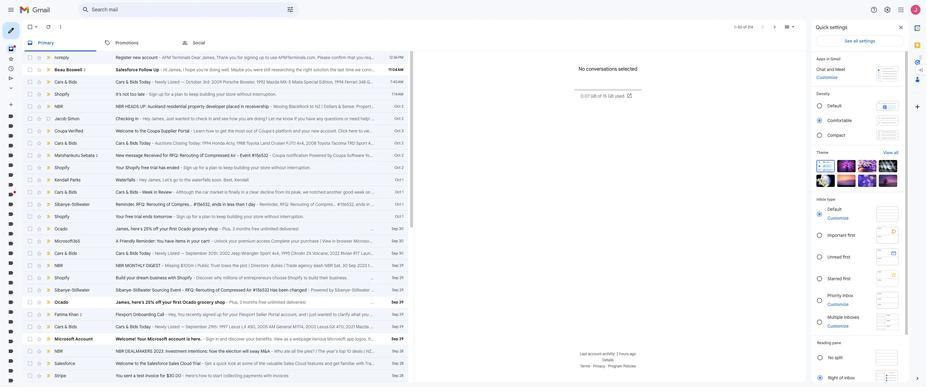Task type: vqa. For each thing, say whether or not it's contained in the screenshot.
"your" inside "Smart Compose Personalization: (Smart Compose Is Personalized To Your Writing Style)"
no



Task type: locate. For each thing, give the bounding box(es) containing it.
up up auckland
[[159, 92, 164, 97]]

auckland
[[148, 104, 166, 109]]

wrangler right 2001
[[501, 141, 518, 146]]

1988 up facebook
[[392, 251, 401, 256]]

touring,
[[413, 324, 428, 330]]

1 horizontal spatial twitter
[[401, 263, 414, 269]]

1 horizontal spatial no
[[829, 355, 834, 361]]

1 horizontal spatial i
[[307, 312, 309, 318]]

row containing matshankutu sebata
[[22, 150, 409, 162]]

start
[[213, 374, 222, 379]]

— for 3rd:
[[181, 79, 185, 85]]

or right questions
[[345, 116, 349, 122]]

tab list
[[910, 20, 927, 366], [22, 34, 807, 51]]

1 row from the top
[[22, 51, 561, 64]]

you left sent
[[116, 374, 123, 379]]

- up received
[[152, 141, 154, 146]]

4x4,
[[297, 141, 305, 146], [392, 141, 401, 146], [470, 141, 479, 146], [531, 141, 540, 146], [272, 251, 280, 256]]

0 horizontal spatial microsoft
[[55, 337, 74, 342]]

flexport left onboarding in the bottom of the page
[[116, 312, 132, 318]]

1 horizontal spatial microsoft
[[148, 337, 167, 342]]

first for unread first
[[843, 254, 851, 260]]

None checkbox
[[27, 55, 33, 61], [27, 67, 33, 73], [27, 91, 33, 97], [27, 153, 33, 159], [27, 165, 33, 171], [27, 214, 33, 220], [27, 226, 33, 232], [27, 238, 33, 245], [27, 251, 33, 257], [27, 263, 33, 269], [27, 275, 33, 281], [27, 324, 33, 330], [27, 349, 33, 355], [27, 373, 33, 379], [27, 55, 33, 61], [27, 67, 33, 73], [27, 91, 33, 97], [27, 153, 33, 159], [27, 165, 33, 171], [27, 214, 33, 220], [27, 226, 33, 232], [27, 238, 33, 245], [27, 251, 33, 257], [27, 263, 33, 269], [27, 275, 33, 281], [27, 324, 33, 330], [27, 349, 33, 355], [27, 373, 33, 379]]

1 vertical spatial need
[[466, 312, 475, 318]]

18 row from the top
[[22, 260, 533, 272]]

50
[[738, 25, 743, 29]]

no inside main content
[[579, 66, 585, 72]]

free
[[141, 165, 149, 171], [125, 214, 133, 220], [252, 226, 260, 232], [259, 300, 267, 305]]

a
[[116, 239, 119, 244]]

1 horizontal spatial event
[[240, 153, 251, 158]]

0 vertical spatial —
[[181, 79, 185, 85]]

1 vertical spatial all
[[895, 150, 899, 156]]

sibanye- up fatima
[[55, 288, 72, 293]]

1 horizontal spatial wanted
[[318, 312, 332, 318]]

1 vertical spatial 1988
[[392, 251, 401, 256]]

1 for kendall
[[402, 178, 404, 182]]

building down "less" in the bottom of the page
[[227, 214, 243, 220]]

refresh image
[[45, 24, 51, 30]]

build
[[309, 275, 319, 281]]

23 row from the top
[[22, 321, 555, 333]]

you right with,
[[519, 312, 526, 318]]

the left last at the top left
[[330, 67, 337, 73]]

no split
[[829, 355, 844, 361]]

2 horizontal spatial rfq:
[[185, 288, 195, 293]]

2 vertical spatial plan
[[202, 214, 211, 220]]

sibanye-stillwater for sibanye-stillwater sourcing event - rfq: rerouting of compressed air  #156532 has been changed
[[55, 288, 90, 293]]

stillwater for reminder, rfq: rerouting of compres... #156532, ends in less than 1 day -
[[72, 202, 90, 207]]

oct 2 for acty,
[[395, 141, 404, 146]]

customize down chat
[[817, 75, 838, 80]]

navigation
[[0, 20, 74, 388]]

sent
[[124, 374, 132, 379]]

- right ended
[[180, 165, 182, 171]]

your for your shopify free trial has ended - sign up for a plan to keep building your store without interruption. ﻿͏ ﻿͏ ﻿͏ ﻿͏ ﻿͏ ﻿͏ ﻿͏ ﻿͏ ﻿͏ ﻿͏ ﻿͏ ﻿͏ ﻿͏ ﻿͏ ﻿͏ ﻿͏ ﻿͏ ﻿͏ ﻿͏ ﻿͏ ﻿͏ ﻿͏ ﻿͏ ﻿͏ ﻿͏ ﻿͏ ﻿͏ ﻿͏ ﻿͏ ﻿͏ ﻿͏ ﻿͏ ﻿͏ ﻿͏ ﻿͏ ﻿͏ ﻿͏ ﻿͏ ﻿͏ ﻿͏ ﻿͏ ﻿͏ ﻿͏ ﻿͏
[[116, 165, 124, 171]]

trust
[[210, 263, 220, 269]]

dream
[[136, 275, 149, 281]]

13 row from the top
[[22, 199, 409, 211]]

5 down researching
[[289, 79, 291, 85]]

row
[[22, 51, 561, 64], [22, 64, 521, 76], [22, 76, 557, 88], [22, 88, 409, 101], [22, 101, 409, 113], [22, 113, 409, 125], [22, 125, 409, 137], [22, 137, 554, 150], [22, 150, 409, 162], [22, 162, 409, 174], [22, 174, 409, 186], [22, 186, 557, 199], [22, 199, 409, 211], [22, 211, 409, 223], [22, 223, 430, 235], [22, 235, 409, 248], [22, 248, 563, 260], [22, 260, 533, 272], [22, 272, 409, 284], [22, 284, 409, 297], [22, 297, 437, 309], [22, 309, 534, 321], [22, 321, 555, 333], [22, 333, 409, 346], [22, 346, 409, 358], [22, 358, 409, 370], [22, 370, 409, 382], [22, 382, 409, 388]]

0 horizontal spatial portal
[[178, 128, 190, 134]]

28 for -
[[400, 349, 404, 354]]

1 gb from the left
[[591, 93, 597, 99]]

0 vertical spatial need
[[350, 116, 360, 122]]

5 oct 2 from the top
[[395, 165, 404, 170]]

—
[[181, 79, 185, 85], [181, 251, 185, 256], [181, 324, 185, 330]]

checking
[[116, 116, 134, 122]]

0 vertical spatial 1995
[[402, 141, 411, 146]]

1 vertical spatial 1997
[[219, 324, 228, 330]]

3 sep 30 from the top
[[392, 251, 404, 256]]

first for starred first
[[844, 276, 851, 282]]

tab list containing primary
[[22, 34, 807, 51]]

car
[[504, 324, 511, 330]]

7:40 am
[[391, 80, 404, 84]]

2 row from the top
[[22, 64, 521, 76]]

2 28 from the top
[[400, 362, 404, 366]]

need up rs,
[[466, 312, 475, 318]]

best,
[[372, 116, 381, 122], [224, 177, 234, 183]]

- right trial
[[202, 361, 204, 367]]

the up test
[[140, 361, 146, 367]]

450,
[[248, 324, 257, 330]]

- right day
[[257, 202, 259, 207]]

flexport up the lx
[[239, 312, 255, 318]]

connected.
[[362, 67, 384, 73]]

- right digest
[[162, 263, 164, 269]]

0 vertical spatial on
[[430, 55, 435, 60]]

rfq:
[[169, 153, 179, 158], [136, 202, 145, 207], [185, 288, 195, 293]]

jeep right the 2002
[[231, 251, 241, 256]]

7 row from the top
[[22, 125, 409, 137]]

interruption. up 'receivership'
[[253, 92, 277, 97]]

8 row from the top
[[22, 137, 554, 150]]

need
[[350, 116, 360, 122], [466, 312, 475, 318]]

social
[[193, 40, 205, 46]]

know
[[283, 116, 293, 122]]

to left check
[[191, 116, 195, 122]]

1 horizontal spatial were
[[370, 312, 380, 318]]

5 row from the top
[[22, 101, 409, 113]]

free down your free trial ends tomorrow - sign up for a plan to keep building your store without interruption. ﻿͏ ﻿͏ ﻿͏ ﻿͏ ﻿͏ ﻿͏ ﻿͏ ﻿͏ ﻿͏ ﻿͏ ﻿͏ ﻿͏ ﻿͏ ﻿͏ ﻿͏ ﻿͏ ﻿͏ ﻿͏ ﻿͏ ﻿͏ ﻿͏ ﻿͏ ﻿͏ ﻿͏ ﻿͏ ﻿͏ ﻿͏ ﻿͏ ﻿͏ ﻿͏ ﻿͏ ﻿͏ ﻿͏ ﻿͏ ﻿͏ ﻿͏ ﻿͏ ﻿͏ ﻿͏ ﻿͏ ﻿͏ ﻿͏ ﻿͏ ﻿͏
[[252, 226, 260, 232]]

inboxes
[[845, 315, 860, 320]]

0 horizontal spatial mx-
[[281, 79, 289, 85]]

1988 right acty,
[[237, 141, 245, 146]]

15 row from the top
[[22, 223, 430, 235]]

grocery up 'cart!'
[[192, 226, 207, 232]]

9 row from the top
[[22, 150, 409, 162]]

i up 2003
[[307, 312, 309, 318]]

your for your free trial ends tomorrow - sign up for a plan to keep building your store without interruption. ﻿͏ ﻿͏ ﻿͏ ﻿͏ ﻿͏ ﻿͏ ﻿͏ ﻿͏ ﻿͏ ﻿͏ ﻿͏ ﻿͏ ﻿͏ ﻿͏ ﻿͏ ﻿͏ ﻿͏ ﻿͏ ﻿͏ ﻿͏ ﻿͏ ﻿͏ ﻿͏ ﻿͏ ﻿͏ ﻿͏ ﻿͏ ﻿͏ ﻿͏ ﻿͏ ﻿͏ ﻿͏ ﻿͏ ﻿͏ ﻿͏ ﻿͏ ﻿͏ ﻿͏ ﻿͏ ﻿͏ ﻿͏ ﻿͏ ﻿͏ ﻿͏
[[116, 214, 124, 220]]

1994
[[335, 79, 344, 85], [202, 141, 211, 146]]

0 vertical spatial you
[[157, 239, 164, 244]]

1 horizontal spatial edition,
[[377, 251, 391, 256]]

deliveries! up citroën
[[280, 226, 299, 232]]

4 today from the top
[[139, 324, 151, 330]]

social tab
[[177, 34, 254, 51]]

customize button for priority inbox
[[825, 301, 853, 308]]

oct for reminder, rfq: rerouting of compres... #156532, ends in less than 1 day -
[[395, 202, 402, 207]]

months
[[236, 226, 251, 232], [243, 300, 258, 305]]

default down type
[[828, 207, 842, 212]]

will
[[243, 349, 249, 355]]

0 vertical spatial view
[[884, 150, 894, 156]]

nbr left sat,
[[325, 263, 333, 269]]

today for newly listed — september 29th: 1997 lexus lx 450, 2005 am general m1114, 2003 lexus gx 470, 2021 mazda mx-5 miata rf grand touring, 2017 ford focus rs, cars & bids sell a car newly listed auctions
[[139, 324, 151, 330]]

account inside last account activity: 2 hours ago details terms · privacy · program policies
[[589, 352, 602, 357]]

21 row from the top
[[22, 297, 437, 309]]

0 vertical spatial bmw
[[387, 79, 398, 85]]

0 vertical spatial browser
[[385, 226, 401, 232]]

2 horizontal spatial with
[[395, 190, 403, 195]]

3 28 from the top
[[400, 374, 404, 378]]

portal
[[178, 128, 190, 134], [268, 312, 280, 318]]

cart!
[[201, 239, 210, 244]]

0 horizontal spatial event
[[170, 288, 181, 293]]

sales
[[430, 190, 440, 195]]

noreply
[[55, 55, 69, 60]]

1 james, here's 25% off your first ocado grocery shop - plus, 3 months free unlimited deliveries! ‌ ‌ ‌ ‌ ‌ ‌ ‌ ‌ ‌ ‌ ‌ ‌ ‌ ‌ ‌ ‌ ‌ ‌ ‌ ‌ ‌ ‌ ‌ ‌ ‌ ‌ ‌ ‌ ‌ ‌ ‌ ‌ ‌ ‌ ‌ ‌ ‌ ‌ ‌ ‌ ‌ ‌ ‌ ‌ ‌ ‌ ‌ ‌ ‌ ‌ ‌ ‌ ‌ ‌ ‌ ‌ ‌ ‌ ‌ ‌ ‌ ‌ ‌ ‌ view in browser ocado offers | from the top
[[116, 226, 430, 232]]

sibanye- for reminder, rfq: rerouting of compres... #156532, ends in less than 1 day -
[[55, 202, 72, 207]]

and left see
[[213, 116, 221, 122]]

2 september from the top
[[186, 324, 207, 330]]

salesforce down 'register'
[[116, 67, 138, 73]]

no for no split
[[829, 355, 834, 361]]

september for 30th:
[[186, 251, 207, 256]]

bids up welcome!
[[130, 324, 138, 330]]

cars & bids for cars & bids - week in review - although the car market is finally in a clear decline from its peak, we notched another good week on cars & bids with some strong sales amid the slow-down. that included a 2013 dodge viper gts
[[55, 190, 77, 195]]

22 row from the top
[[22, 309, 534, 321]]

that
[[482, 190, 491, 195]]

air down acty,
[[231, 153, 236, 158]]

customize button for default
[[825, 215, 853, 222]]

you left can
[[526, 55, 533, 60]]

1 vertical spatial is
[[187, 337, 190, 342]]

16 row from the top
[[22, 235, 409, 248]]

3 — from the top
[[181, 324, 185, 330]]

the left car
[[195, 190, 201, 195]]

inbox
[[845, 376, 856, 381]]

row containing salesforce
[[22, 358, 409, 370]]

plot
[[240, 263, 248, 269]]

newly for newly listed — october 3rd: 2009 porsche boxster, 1992 mazda mx-5 miata special edition, 1994 ferrari 348 gtb, 1997 bmw z3 2.8i roadster, 2007 toyota fj cruiser, 1992 toyota pickup deluxe xtracab, cars
[[155, 79, 167, 85]]

- down your free trial ends tomorrow - sign up for a plan to keep building your store without interruption. ﻿͏ ﻿͏ ﻿͏ ﻿͏ ﻿͏ ﻿͏ ﻿͏ ﻿͏ ﻿͏ ﻿͏ ﻿͏ ﻿͏ ﻿͏ ﻿͏ ﻿͏ ﻿͏ ﻿͏ ﻿͏ ﻿͏ ﻿͏ ﻿͏ ﻿͏ ﻿͏ ﻿͏ ﻿͏ ﻿͏ ﻿͏ ﻿͏ ﻿͏ ﻿͏ ﻿͏ ﻿͏ ﻿͏ ﻿͏ ﻿͏ ﻿͏ ﻿͏ ﻿͏ ﻿͏ ﻿͏ ﻿͏ ﻿͏ ﻿͏ ﻿͏
[[219, 226, 221, 232]]

2 kendall from the left
[[235, 177, 249, 183]]

4 oct 2 from the top
[[395, 153, 404, 158]]

how right intentions:
[[209, 349, 217, 355]]

1 horizontal spatial with
[[264, 374, 272, 379]]

1 today from the top
[[139, 79, 151, 85]]

ocado
[[55, 226, 68, 232], [178, 226, 191, 232], [402, 226, 415, 232], [55, 300, 68, 305], [183, 300, 196, 305], [409, 300, 422, 305]]

public
[[198, 263, 210, 269]]

customize up "important"
[[828, 216, 849, 221]]

welcome for welcome to the salesforce sales cloud trial -
[[116, 361, 134, 367]]

sep for nbr dealmakers 2023: investment intentions: how the election will sway m&a -
[[392, 349, 399, 354]]

0 horizontal spatial wrangler
[[242, 251, 259, 256]]

sep 29 for -
[[392, 288, 404, 293]]

None checkbox
[[27, 24, 33, 30], [27, 79, 33, 85], [27, 104, 33, 110], [27, 116, 33, 122], [27, 128, 33, 134], [27, 140, 33, 146], [27, 177, 33, 183], [27, 189, 33, 195], [27, 202, 33, 208], [27, 287, 33, 294], [27, 300, 33, 306], [27, 312, 33, 318], [27, 336, 33, 343], [27, 361, 33, 367], [27, 24, 33, 30], [27, 79, 33, 85], [27, 104, 33, 110], [27, 116, 33, 122], [27, 128, 33, 134], [27, 140, 33, 146], [27, 177, 33, 183], [27, 189, 33, 195], [27, 202, 33, 208], [27, 287, 33, 294], [27, 300, 33, 306], [27, 312, 33, 318], [27, 336, 33, 343], [27, 361, 33, 367]]

microsoft account
[[55, 337, 93, 342]]

listed for newly listed — october 3rd: 2009 porsche boxster, 1992 mazda mx-5 miata special edition, 1994 ferrari 348 gtb, 1997 bmw z3 2.8i roadster, 2007 toyota fj cruiser, 1992 toyota pickup deluxe xtracab, cars
[[168, 79, 180, 85]]

1 default from the top
[[828, 103, 842, 109]]

0 vertical spatial settings
[[831, 25, 848, 31]]

stillwater up khan
[[72, 288, 90, 293]]

your down '2009'
[[216, 92, 225, 97]]

pickup down "it,"
[[502, 79, 515, 85]]

1 twitter from the left
[[368, 263, 381, 269]]

first right "unread"
[[843, 254, 851, 260]]

bids up the monthly
[[130, 251, 138, 256]]

or
[[345, 116, 349, 122], [503, 312, 507, 318]]

26 row from the top
[[22, 358, 409, 370]]

| up the convertible,
[[429, 226, 430, 232]]

of
[[744, 25, 747, 29], [423, 67, 427, 73], [437, 67, 441, 73], [598, 93, 602, 99], [200, 153, 204, 158], [167, 202, 171, 207], [239, 275, 243, 281], [216, 288, 220, 293], [840, 376, 844, 381]]

3 today from the top
[[139, 251, 151, 256]]

included
[[492, 190, 509, 195]]

in
[[135, 116, 139, 122]]

2 vertical spatial sign
[[177, 214, 185, 220]]

0 vertical spatial rerouting
[[180, 153, 199, 158]]

1 just from the left
[[310, 312, 317, 318]]

settings inside button
[[860, 38, 876, 44]]

1 1992 from the left
[[257, 79, 265, 85]]

gmail image
[[20, 4, 53, 16]]

today for newly listed — september 30th: 2002 jeep wrangler sport 4x4, 1995 citroën zx volcane, 2022 rivian r1t launch edition, 1988 bmw 325i convertible, 2023 gmc hummer ev pickup edition 1, 1986 chevrolet c30
[[139, 251, 151, 256]]

questions
[[325, 116, 344, 122]]

you right the reminder:
[[157, 239, 164, 244]]

plan down #156532,
[[202, 214, 211, 220]]

0 vertical spatial #156532
[[252, 153, 268, 158]]

access
[[368, 141, 382, 146]]

gmc
[[458, 251, 468, 256]]

lexus left the gx
[[317, 324, 329, 330]]

1 jacob from the left
[[55, 116, 67, 122]]

grocery
[[192, 226, 207, 232], [198, 300, 214, 305]]

1 kendall from the left
[[55, 177, 69, 183]]

0 vertical spatial september
[[186, 251, 207, 256]]

more image
[[58, 24, 64, 30]]

3 oct 2 from the top
[[395, 141, 404, 146]]

#156532 down land
[[252, 153, 268, 158]]

2 microsoft from the left
[[148, 337, 167, 342]]

0 vertical spatial keep
[[189, 92, 199, 97]]

4 cars & bids from the top
[[55, 251, 77, 256]]

1 coupa from the left
[[55, 128, 67, 134]]

best, right soon.
[[224, 177, 234, 183]]

3 inside beau boswell 3
[[84, 68, 86, 72]]

— down the items
[[181, 251, 185, 256]]

- down land
[[269, 153, 271, 158]]

changed
[[290, 288, 307, 293]]

2023
[[447, 251, 457, 256], [358, 263, 367, 269]]

1 vertical spatial —
[[181, 251, 185, 256]]

miata left "rf"
[[382, 324, 393, 330]]

2 today from the top
[[139, 141, 151, 146]]

today for auctions closing today: 1994 honda acty, 1988 toyota land cruiser fj70 4x4, 2008 toyota tacoma trd sport access cab 4x4, 1995 jeep grand cherokee limited 4x4, 2001 jeep wrangler sport 4x4, cars &
[[139, 141, 151, 146]]

how right see
[[230, 116, 238, 122]]

0 vertical spatial event
[[240, 153, 251, 158]]

entrepreneurs
[[244, 275, 272, 281]]

1 horizontal spatial 2023
[[447, 251, 457, 256]]

last
[[580, 352, 588, 357]]

1 vertical spatial mx-
[[370, 324, 379, 330]]

gb right 15
[[608, 93, 614, 99]]

to down market
[[212, 214, 216, 220]]

2 inside matshankutu sebata 2
[[96, 153, 98, 158]]

0 vertical spatial is
[[225, 190, 228, 195]]

row containing fatima khan
[[22, 309, 534, 321]]

- right waterfalls at the left of the page
[[136, 177, 138, 183]]

new message received for rfq: rerouting of compressed air  - event #156532 -
[[116, 153, 273, 158]]

2 oct 1 from the top
[[395, 190, 404, 195]]

10 row from the top
[[22, 162, 409, 174]]

1 — from the top
[[181, 79, 185, 85]]

2 1992 from the left
[[478, 79, 487, 85]]

oct for nbr heads up: auckland residential property developer placed in receivership -
[[395, 104, 401, 109]]

sep for james, here's 25% off your first ocado grocery shop - plus, 3 months free unlimited deliveries! ‌ ‌ ‌ ‌ ‌ ‌ ‌ ‌ ‌ ‌ ‌ ‌ ‌ ‌ ‌ ‌ ‌ ‌ ‌ ‌ ‌ ‌ ‌ ‌ ‌ ‌ ‌ ‌ ‌ ‌ ‌ ‌ ‌ ‌ ‌ ‌ ‌ ‌ ‌ ‌ ‌ ‌ ‌ ‌ ‌ ‌ ‌ ‌ ‌ ‌ ‌ ‌ ‌ ‌ ‌ ‌ ‌ ‌ ‌ ‌ ‌ ‌ ‌ ‌ view in browser ocado offers |
[[392, 227, 398, 231]]

cars & bids today - newly listed — september 30th: 2002 jeep wrangler sport 4x4, 1995 citroën zx volcane, 2022 rivian r1t launch edition, 1988 bmw 325i convertible, 2023 gmc hummer ev pickup edition 1, 1986 chevrolet c30
[[116, 251, 563, 256]]

sibanye-stillwater for reminder, rfq: rerouting of compres... #156532, ends in less than 1 day
[[55, 202, 90, 207]]

first right "important"
[[848, 233, 856, 238]]

type
[[828, 197, 836, 202]]

wanted
[[175, 116, 190, 122], [318, 312, 332, 318]]

sibanye-
[[55, 202, 72, 207], [55, 288, 72, 293], [116, 288, 133, 293]]

1 vertical spatial have
[[165, 239, 174, 244]]

trial left has at the top left of the page
[[150, 165, 158, 171]]

6 row from the top
[[22, 113, 409, 125]]

1 horizontal spatial have
[[306, 116, 316, 122]]

gb
[[591, 93, 597, 99], [608, 93, 614, 99]]

stuart-
[[491, 263, 505, 269]]

1 horizontal spatial salesforce
[[116, 67, 138, 73]]

2 horizontal spatial you
[[178, 312, 185, 318]]

apps in gmail
[[817, 57, 841, 61]]

1 september from the top
[[186, 251, 207, 256]]

no for no conversations selected
[[579, 66, 585, 72]]

0 horizontal spatial need
[[350, 116, 360, 122]]

2023 down r1t
[[358, 263, 367, 269]]

0 horizontal spatial 1994
[[202, 141, 211, 146]]

0 horizontal spatial 3
[[84, 68, 86, 72]]

researching
[[272, 67, 295, 73]]

welcome!
[[116, 337, 136, 342]]

cars & bids today - newly listed — september 29th: 1997 lexus lx 450, 2005 am general m1114, 2003 lexus gx 470, 2021 mazda mx-5 miata rf grand touring, 2017 ford focus rs, cars & bids sell a car newly listed auctions
[[116, 324, 555, 330]]

0 horizontal spatial rfq:
[[136, 202, 145, 207]]

ev
[[486, 251, 491, 256]]

first for important first
[[848, 233, 856, 238]]

1 sep 28 from the top
[[392, 349, 404, 354]]

cherokee
[[435, 141, 454, 146]]

0 horizontal spatial grand
[[400, 324, 412, 330]]

row containing jacob simon
[[22, 113, 409, 125]]

here's
[[186, 374, 198, 379]]

customize button for multiple inboxes
[[825, 323, 853, 330]]

1 cars & bids from the top
[[55, 79, 77, 85]]

row containing coupa verified
[[22, 125, 409, 137]]

1 for to
[[402, 214, 404, 219]]

0 horizontal spatial no
[[579, 66, 585, 72]]

account right last
[[589, 352, 602, 357]]

0 vertical spatial 3
[[84, 68, 86, 72]]

plan up residential
[[175, 92, 183, 97]]

wanted right just in the left top of the page
[[175, 116, 190, 122]]

4 oct 1 from the top
[[395, 214, 404, 219]]

0 horizontal spatial 1992
[[257, 79, 265, 85]]

offers up 325i
[[416, 226, 428, 232]]

row containing microsoft365
[[22, 235, 409, 248]]

1 horizontal spatial 3
[[233, 226, 235, 232]]

2 welcome from the top
[[116, 361, 134, 367]]

1 horizontal spatial on
[[430, 55, 435, 60]]

2 sep 30 from the top
[[392, 239, 404, 244]]

sep for flexport onboarding call - hey, you recently signed up for your flexport seller portal account, and i just wanted to clarify what you were looking for. is there a particular service you need support with, or were you just
[[392, 313, 399, 317]]

notched
[[310, 190, 326, 195]]

invoice
[[145, 374, 159, 379]]

2 vertical spatial you
[[116, 374, 123, 379]]

1 horizontal spatial how
[[209, 349, 217, 355]]

compressed
[[205, 153, 230, 158], [221, 288, 246, 293]]

1 welcome from the top
[[116, 128, 134, 134]]

None search field
[[78, 2, 299, 17]]

3 cars & bids from the top
[[55, 190, 77, 195]]

0 vertical spatial wanted
[[175, 116, 190, 122]]

- right 'sourcing'
[[182, 288, 184, 293]]

0 vertical spatial default
[[828, 103, 842, 109]]

new
[[116, 153, 124, 158]]

2001
[[480, 141, 489, 146]]

coupa verified
[[55, 128, 83, 134]]

hope
[[185, 67, 195, 73]]

2 lexus from the left
[[317, 324, 329, 330]]

oct for your free trial ends tomorrow - sign up for a plan to keep building your store without interruption. ﻿͏ ﻿͏ ﻿͏ ﻿͏ ﻿͏ ﻿͏ ﻿͏ ﻿͏ ﻿͏ ﻿͏ ﻿͏ ﻿͏ ﻿͏ ﻿͏ ﻿͏ ﻿͏ ﻿͏ ﻿͏ ﻿͏ ﻿͏ ﻿͏ ﻿͏ ﻿͏ ﻿͏ ﻿͏ ﻿͏ ﻿͏ ﻿͏ ﻿͏ ﻿͏ ﻿͏ ﻿͏ ﻿͏ ﻿͏ ﻿͏ ﻿͏ ﻿͏ ﻿͏ ﻿͏ ﻿͏ ﻿͏ ﻿͏ ﻿͏ ﻿͏
[[395, 214, 402, 219]]

0 horizontal spatial with
[[168, 275, 176, 281]]

1 horizontal spatial flexport
[[239, 312, 255, 318]]

listed up "missing"
[[168, 251, 180, 256]]

3 oct 1 from the top
[[395, 202, 404, 207]]

0 vertical spatial trial
[[150, 165, 158, 171]]

1 horizontal spatial jeep
[[411, 141, 421, 146]]

2 — from the top
[[181, 251, 185, 256]]

september up here.
[[186, 324, 207, 330]]

1 oct 2 from the top
[[395, 104, 404, 109]]

1992 right cruiser,
[[478, 79, 487, 85]]

too
[[130, 92, 137, 97]]

0 vertical spatial 5
[[289, 79, 291, 85]]

welcome up sent
[[116, 361, 134, 367]]

september
[[186, 251, 207, 256], [186, 324, 207, 330]]

— up welcome! your microsoft account is here. -
[[181, 324, 185, 330]]

1 vertical spatial portal
[[268, 312, 280, 318]]

1 vertical spatial mazda
[[356, 324, 369, 330]]

0 vertical spatial 1997
[[378, 79, 386, 85]]

0 vertical spatial mx-
[[281, 79, 289, 85]]

30 for cars & bids today - newly listed — september 30th: 2002 jeep wrangler sport 4x4, 1995 citroën zx volcane, 2022 rivian r1t launch edition, 1988 bmw 325i convertible, 2023 gmc hummer ev pickup edition 1, 1986 chevrolet c30
[[399, 251, 404, 256]]

2 cars & bids from the top
[[55, 141, 77, 146]]

quick settings
[[817, 25, 848, 31]]

confirm
[[332, 55, 347, 60]]

support image
[[871, 6, 878, 13]]

today for newly listed — october 3rd: 2009 porsche boxster, 1992 mazda mx-5 miata special edition, 1994 ferrari 348 gtb, 1997 bmw z3 2.8i roadster, 2007 toyota fj cruiser, 1992 toyota pickup deluxe xtracab, cars
[[139, 79, 151, 85]]

3 right boswell
[[84, 68, 86, 72]]

salesforce down the 2023:
[[147, 361, 168, 367]]

0 horizontal spatial salesforce
[[55, 361, 75, 367]]

small
[[449, 67, 459, 73]]

listed down hey,
[[168, 324, 180, 330]]

row containing kendall parks
[[22, 174, 409, 186]]

promotions tab
[[100, 34, 177, 51]]

5 cars & bids from the top
[[55, 324, 77, 330]]

1 28 from the top
[[400, 349, 404, 354]]

2 sibanye-stillwater from the top
[[55, 288, 90, 293]]

business up 'sourcing'
[[150, 275, 167, 281]]

newly down a friendly reminder: you have items in your cart! -
[[155, 251, 167, 256]]

your up dealmakers
[[137, 337, 146, 342]]

settings image
[[885, 6, 892, 13]]

customize for multiple inboxes
[[828, 324, 849, 329]]

james, right the dear
[[202, 55, 216, 60]]

- down up
[[152, 79, 154, 85]]

oct for waterfalls - hey james, let's go to the waterfalls soon. best, kendall
[[395, 178, 402, 182]]

0 horizontal spatial wanted
[[175, 116, 190, 122]]

sep 28
[[392, 349, 404, 354], [392, 362, 404, 366], [392, 374, 404, 378]]

james, left just in the left top of the page
[[151, 116, 165, 122]]

2 default from the top
[[828, 207, 842, 212]]

up right signing
[[259, 55, 264, 60]]

sep for cars & bids today - newly listed — september 29th: 1997 lexus lx 450, 2005 am general m1114, 2003 lexus gx 470, 2021 mazda mx-5 miata rf grand touring, 2017 ford focus rs, cars & bids sell a car newly listed auctions
[[392, 325, 399, 329]]

business.
[[330, 275, 348, 281]]

1 sep 30 from the top
[[392, 227, 404, 231]]

2 oct 2 from the top
[[395, 129, 404, 133]]

unlimited
[[261, 226, 278, 232], [268, 300, 286, 305]]

0 horizontal spatial 1988
[[237, 141, 245, 146]]

customize for default
[[828, 216, 849, 221]]

sep 28 for start
[[392, 374, 404, 378]]

plus,
[[222, 226, 232, 232], [229, 300, 239, 305]]

#156532 down build your dream business with shopify - discover why millions of entrepreneurs choose shopify to build their business. ﻿͏ ﻿͏ ﻿͏ ﻿͏ ﻿͏ ﻿͏ ﻿͏ ﻿͏ ﻿͏ ﻿͏ ﻿͏ ﻿͏ ﻿͏ ﻿͏ ﻿͏ ﻿͏ ﻿͏ ﻿͏ ﻿͏ ﻿͏ ﻿͏ ﻿͏ ﻿͏ ﻿͏ ﻿͏ ﻿͏ ﻿͏ ﻿͏ ﻿͏ ﻿͏ ﻿͏ ﻿͏ ﻿͏ ﻿͏ ﻿͏ ﻿͏ ﻿͏ ﻿͏ ﻿͏ ﻿͏ ﻿͏ sep 29
[[253, 288, 269, 293]]

2 vertical spatial rerouting
[[196, 288, 215, 293]]

facebook
[[382, 263, 400, 269]]

1 vertical spatial months
[[243, 300, 258, 305]]

salesforce
[[116, 67, 138, 73], [55, 361, 75, 367], [147, 361, 168, 367]]

0 horizontal spatial mazda
[[267, 79, 280, 85]]

jeep left cherokee
[[411, 141, 421, 146]]

inbox
[[817, 197, 827, 202], [843, 293, 854, 299]]

solution
[[314, 67, 329, 73]]

grocery up signed
[[198, 300, 214, 305]]

your down reminder,
[[116, 214, 124, 220]]

11 row from the top
[[22, 174, 409, 186]]

1 horizontal spatial 1995
[[402, 141, 411, 146]]

27 row from the top
[[22, 370, 409, 382]]

interruption. up the peak,
[[287, 165, 311, 171]]

3 sep 28 from the top
[[392, 374, 404, 378]]

october
[[186, 79, 202, 85]]

0 vertical spatial we
[[355, 67, 361, 73]]

24 row from the top
[[22, 333, 409, 346]]

20 row from the top
[[22, 284, 409, 297]]

search mail image
[[80, 4, 91, 15]]

3 row from the top
[[22, 76, 557, 88]]

invoices
[[273, 374, 289, 379]]

coupa left supplier
[[147, 128, 160, 134]]

oct for your shopify free trial has ended - sign up for a plan to keep building your store without interruption. ﻿͏ ﻿͏ ﻿͏ ﻿͏ ﻿͏ ﻿͏ ﻿͏ ﻿͏ ﻿͏ ﻿͏ ﻿͏ ﻿͏ ﻿͏ ﻿͏ ﻿͏ ﻿͏ ﻿͏ ﻿͏ ﻿͏ ﻿͏ ﻿͏ ﻿͏ ﻿͏ ﻿͏ ﻿͏ ﻿͏ ﻿͏ ﻿͏ ﻿͏ ﻿͏ ﻿͏ ﻿͏ ﻿͏ ﻿͏ ﻿͏ ﻿͏ ﻿͏ ﻿͏ ﻿͏ ﻿͏ ﻿͏ ﻿͏ ﻿͏ ﻿͏
[[395, 165, 401, 170]]

hamish
[[437, 263, 451, 269]]

sep for a friendly reminder: you have items in your cart! -
[[392, 239, 398, 244]]

follow link to manage storage image
[[627, 93, 633, 99]]

1 vertical spatial sign
[[183, 165, 192, 171]]

1 sibanye-stillwater from the top
[[55, 202, 90, 207]]

-
[[159, 55, 161, 60], [160, 67, 162, 73], [152, 79, 154, 85], [146, 92, 148, 97], [270, 104, 272, 109], [140, 116, 142, 122], [191, 128, 193, 134], [152, 141, 154, 146], [237, 153, 239, 158], [269, 153, 271, 158], [180, 165, 182, 171], [136, 177, 138, 183], [139, 190, 141, 195], [173, 190, 175, 195], [257, 202, 259, 207], [173, 214, 175, 220], [219, 226, 221, 232], [211, 239, 213, 244], [152, 251, 154, 256], [162, 263, 164, 269], [193, 275, 195, 281], [182, 288, 184, 293], [308, 288, 310, 293], [226, 300, 228, 305], [166, 312, 167, 318], [152, 324, 154, 330], [203, 337, 205, 342], [271, 349, 273, 355], [202, 361, 204, 367], [182, 374, 184, 379]]

row containing beau boswell
[[22, 64, 521, 76]]

1 oct 1 from the top
[[395, 178, 404, 182]]

0 vertical spatial with
[[395, 190, 403, 195]]

- right changed
[[308, 288, 310, 293]]

oct 1 for sign up for a plan to keep building your store without interruption. ﻿͏ ﻿͏ ﻿͏ ﻿͏ ﻿͏ ﻿͏ ﻿͏ ﻿͏ ﻿͏ ﻿͏ ﻿͏ ﻿͏ ﻿͏ ﻿͏ ﻿͏ ﻿͏ ﻿͏ ﻿͏ ﻿͏ ﻿͏ ﻿͏ ﻿͏ ﻿͏ ﻿͏ ﻿͏ ﻿͏ ﻿͏ ﻿͏ ﻿͏ ﻿͏ ﻿͏ ﻿͏ ﻿͏ ﻿͏ ﻿͏ ﻿͏ ﻿͏ ﻿͏ ﻿͏ ﻿͏ ﻿͏ ﻿͏ ﻿͏ ﻿͏
[[395, 214, 404, 219]]

0 vertical spatial edition,
[[319, 79, 334, 85]]

customize inside chat and meet customize
[[817, 75, 838, 80]]

oct 1 for although the car market is finally in a clear decline from its peak, we notched another good week on cars & bids with some strong sales amid the slow-down. that included a 2013 dodge viper gts
[[395, 190, 404, 195]]

review
[[158, 190, 172, 195]]

roadster,
[[412, 79, 430, 85]]

1 vertical spatial view
[[370, 226, 379, 232]]



Task type: describe. For each thing, give the bounding box(es) containing it.
- up your shopify free trial has ended - sign up for a plan to keep building your store without interruption. ﻿͏ ﻿͏ ﻿͏ ﻿͏ ﻿͏ ﻿͏ ﻿͏ ﻿͏ ﻿͏ ﻿͏ ﻿͏ ﻿͏ ﻿͏ ﻿͏ ﻿͏ ﻿͏ ﻿͏ ﻿͏ ﻿͏ ﻿͏ ﻿͏ ﻿͏ ﻿͏ ﻿͏ ﻿͏ ﻿͏ ﻿͏ ﻿͏ ﻿͏ ﻿͏ ﻿͏ ﻿͏ ﻿͏ ﻿͏ ﻿͏ ﻿͏ ﻿͏ ﻿͏ ﻿͏ ﻿͏ ﻿͏ ﻿͏ ﻿͏ ﻿͏
[[237, 153, 239, 158]]

free down received
[[141, 165, 149, 171]]

325i
[[413, 251, 421, 256]]

2 vertical spatial with
[[264, 374, 272, 379]]

17 row from the top
[[22, 248, 563, 260]]

0 vertical spatial plan
[[175, 92, 183, 97]]

toyota left fj
[[443, 79, 456, 85]]

link
[[464, 55, 470, 60]]

- left the week
[[139, 190, 141, 195]]

1 vertical spatial pickup
[[493, 251, 506, 256]]

toyota left land
[[246, 141, 259, 146]]

me
[[276, 116, 282, 122]]

1 vertical spatial offers
[[423, 300, 435, 305]]

0 horizontal spatial trial
[[134, 214, 142, 220]]

25 row from the top
[[22, 346, 409, 358]]

2 inside the checking in - hey james, just wanted to check in and see how you are doing? let me know if you have any questions or need help! best, jacob oct 2
[[402, 116, 404, 121]]

sep 30 for bmw
[[392, 251, 404, 256]]

2 horizontal spatial were
[[509, 312, 518, 318]]

| left public
[[195, 263, 197, 269]]

ocado up microsoft365 on the left bottom
[[55, 226, 68, 232]]

1 vertical spatial deliveries!
[[287, 300, 306, 305]]

view all button
[[880, 149, 903, 157]]

gts
[[549, 190, 557, 195]]

- up welcome! your microsoft account is here. -
[[152, 324, 154, 330]]

0 horizontal spatial on
[[366, 190, 371, 195]]

0 vertical spatial hey
[[143, 116, 150, 122]]

salesforce for salesforce follow up - hi james, i hope you're doing well. maybe you were still researching the right solution the last time we connected. i thought this story of one of our small business customers, jet it, who
[[116, 67, 138, 73]]

— for 30th:
[[181, 251, 185, 256]]

1 vertical spatial grand
[[400, 324, 412, 330]]

0 vertical spatial grocery
[[192, 226, 207, 232]]

sep for you sent a test invoice for $30.00 - here's how to start collecting payments with invoices ‌ ‌ ‌ ‌ ‌ ‌ ‌ ‌ ‌ ‌ ‌ ‌ ‌ ‌ ‌ ‌ ‌ ‌ ‌ ‌ ‌ ‌ ‌ ‌ ‌ ‌ ‌ ‌ ‌ ‌ ‌ ‌ ‌ ‌ ‌ ‌ ‌ ‌ ‌ ‌ ‌ ‌ ‌ ‌ ‌ ‌ ‌ ‌ ‌ ‌ ‌ ‌ ‌ ‌ ‌ ‌ ‌ ‌ ‌ ‌ ‌ ‌ ‌ ‌ ‌ ‌ ‌ ‌ ‌ ‌ ‌ ‌
[[392, 374, 399, 378]]

2 vertical spatial how
[[199, 374, 207, 379]]

a left clear
[[246, 190, 248, 195]]

your right signed
[[230, 312, 238, 318]]

no conversations selected main content
[[22, 20, 807, 388]]

sep 29 for account,
[[392, 313, 404, 317]]

2002
[[220, 251, 230, 256]]

matshankutu sebata 2
[[55, 153, 98, 158]]

0 vertical spatial without
[[237, 92, 252, 97]]

- up today:
[[191, 128, 193, 134]]

cars & bids for cars & bids today - newly listed — september 30th: 2002 jeep wrangler sport 4x4, 1995 citroën zx volcane, 2022 rivian r1t launch edition, 1988 bmw 325i convertible, 2023 gmc hummer ev pickup edition 1, 1986 chevrolet c30
[[55, 251, 77, 256]]

1 vertical spatial how
[[209, 349, 217, 355]]

— for 29th:
[[181, 324, 185, 330]]

view all
[[884, 150, 899, 156]]

amid
[[441, 190, 450, 195]]

display density element
[[817, 92, 899, 96]]

sep for welcome to the salesforce sales cloud trial -
[[392, 362, 399, 366]]

- right late
[[146, 92, 148, 97]]

oct inside the checking in - hey james, just wanted to check in and see how you are doing? let me know if you have any questions or need help! best, jacob oct 2
[[395, 116, 401, 121]]

still
[[264, 67, 271, 73]]

listed for newly listed — september 30th: 2002 jeep wrangler sport 4x4, 1995 citroën zx volcane, 2022 rivian r1t launch edition, 1988 bmw 325i convertible, 2023 gmc hummer ev pickup edition 1, 1986 chevrolet c30
[[168, 251, 180, 256]]

hi
[[163, 67, 167, 73]]

2 vertical spatial store
[[254, 214, 264, 220]]

older image
[[772, 24, 779, 30]]

convertible,
[[422, 251, 446, 256]]

stillwater for sibanye-stillwater sourcing event - rfq: rerouting of compressed air  #156532 has been changed -
[[72, 288, 90, 293]]

1 horizontal spatial we
[[355, 67, 361, 73]]

sep for sibanye-stillwater sourcing event - rfq: rerouting of compressed air  #156532 has been changed -
[[392, 288, 399, 293]]

- up digest
[[152, 251, 154, 256]]

0 horizontal spatial were
[[254, 67, 263, 73]]

citroën
[[291, 251, 306, 256]]

inbox type element
[[817, 197, 899, 202]]

1 vertical spatial auctions
[[538, 324, 555, 330]]

2023:
[[154, 349, 165, 355]]

12 row from the top
[[22, 186, 557, 199]]

sep for cars & bids today - newly listed — september 30th: 2002 jeep wrangler sport 4x4, 1995 citroën zx volcane, 2022 rivian r1t launch edition, 1988 bmw 325i convertible, 2023 gmc hummer ev pickup edition 1, 1986 chevrolet c30
[[392, 251, 398, 256]]

customize for priority inbox
[[828, 302, 849, 307]]

29 left co-
[[400, 264, 404, 268]]

$30.00
[[167, 374, 181, 379]]

- right call
[[166, 312, 167, 318]]

bids up 'microsoft account'
[[69, 324, 77, 330]]

1,
[[521, 251, 524, 256]]

to left the start
[[208, 374, 212, 379]]

2003
[[306, 324, 316, 330]]

0 vertical spatial 1988
[[237, 141, 245, 146]]

bids left sell
[[484, 324, 492, 330]]

1 vertical spatial hey
[[139, 177, 147, 183]]

your shopify free trial has ended - sign up for a plan to keep building your store without interruption. ﻿͏ ﻿͏ ﻿͏ ﻿͏ ﻿͏ ﻿͏ ﻿͏ ﻿͏ ﻿͏ ﻿͏ ﻿͏ ﻿͏ ﻿͏ ﻿͏ ﻿͏ ﻿͏ ﻿͏ ﻿͏ ﻿͏ ﻿͏ ﻿͏ ﻿͏ ﻿͏ ﻿͏ ﻿͏ ﻿͏ ﻿͏ ﻿͏ ﻿͏ ﻿͏ ﻿͏ ﻿͏ ﻿͏ ﻿͏ ﻿͏ ﻿͏ ﻿͏ ﻿͏ ﻿͏ ﻿͏ ﻿͏ ﻿͏ ﻿͏ ﻿͏
[[116, 165, 359, 171]]

- down sibanye-stillwater sourcing event - rfq: rerouting of compressed air  #156532 has been changed -
[[226, 300, 228, 305]]

thought
[[387, 67, 403, 73]]

0 horizontal spatial 1997
[[219, 324, 228, 330]]

1 flexport from the left
[[116, 312, 132, 318]]

sep 29 for 2005
[[392, 325, 404, 329]]

parks
[[70, 177, 81, 183]]

1 vertical spatial you
[[178, 312, 185, 318]]

| right plot
[[249, 263, 250, 269]]

for right signed
[[223, 312, 228, 318]]

0 vertical spatial pickup
[[502, 79, 515, 85]]

gtb,
[[367, 79, 376, 85]]

for up residential
[[165, 92, 170, 97]]

ocado up the items
[[178, 226, 191, 232]]

with,
[[493, 312, 502, 318]]

newly for newly listed — september 30th: 2002 jeep wrangler sport 4x4, 1995 citroën zx volcane, 2022 rivian r1t launch edition, 1988 bmw 325i convertible, 2023 gmc hummer ev pickup edition 1, 1986 chevrolet c30
[[155, 251, 167, 256]]

sibanye-stillwater sourcing event - rfq: rerouting of compressed air  #156532 has been changed -
[[116, 288, 311, 293]]

the left right
[[296, 67, 302, 73]]

1 horizontal spatial you
[[157, 239, 164, 244]]

- left here's
[[182, 374, 184, 379]]

0 horizontal spatial jeep
[[231, 251, 241, 256]]

you right what
[[362, 312, 369, 318]]

1 horizontal spatial mazda
[[356, 324, 369, 330]]

0 horizontal spatial business
[[150, 275, 167, 281]]

1 horizontal spatial tab list
[[910, 20, 927, 366]]

| left trade
[[284, 263, 285, 269]]

1 horizontal spatial 1994
[[335, 79, 344, 85]]

sep 30 for ‌
[[392, 227, 404, 231]]

last account activity: 2 hours ago details terms · privacy · program policies
[[580, 352, 637, 369]]

up down new message received for rfq: rerouting of compressed air  - event #156532 -
[[193, 165, 198, 171]]

and inside chat and meet customize
[[828, 67, 835, 72]]

listed for newly listed — september 29th: 1997 lexus lx 450, 2005 am general m1114, 2003 lexus gx 470, 2021 mazda mx-5 miata rf grand touring, 2017 ford focus rs, cars & bids sell a car newly listed auctions
[[168, 324, 180, 330]]

cars & bids for cars & bids today - newly listed — october 3rd: 2009 porsche boxster, 1992 mazda mx-5 miata special edition, 1994 ferrari 348 gtb, 1997 bmw z3 2.8i roadster, 2007 toyota fj cruiser, 1992 toyota pickup deluxe xtracab, cars
[[55, 79, 77, 85]]

apm
[[162, 55, 171, 60]]

for right "invoice"
[[160, 374, 166, 379]]

boswell
[[66, 67, 82, 72]]

to down in
[[135, 128, 139, 134]]

ferrari
[[345, 79, 358, 85]]

1 vertical spatial shop
[[215, 300, 225, 305]]

2 · from the left
[[607, 364, 608, 369]]

register
[[116, 55, 132, 60]]

0 vertical spatial offers
[[416, 226, 428, 232]]

your free trial ends tomorrow - sign up for a plan to keep building your store without interruption. ﻿͏ ﻿͏ ﻿͏ ﻿͏ ﻿͏ ﻿͏ ﻿͏ ﻿͏ ﻿͏ ﻿͏ ﻿͏ ﻿͏ ﻿͏ ﻿͏ ﻿͏ ﻿͏ ﻿͏ ﻿͏ ﻿͏ ﻿͏ ﻿͏ ﻿͏ ﻿͏ ﻿͏ ﻿͏ ﻿͏ ﻿͏ ﻿͏ ﻿͏ ﻿͏ ﻿͏ ﻿͏ ﻿͏ ﻿͏ ﻿͏ ﻿͏ ﻿͏ ﻿͏ ﻿͏ ﻿͏ ﻿͏ ﻿͏ ﻿͏ ﻿͏
[[116, 214, 353, 220]]

focus
[[449, 324, 461, 330]]

a left car
[[501, 324, 503, 330]]

2 vertical spatial your
[[137, 337, 146, 342]]

september for 29th:
[[186, 324, 207, 330]]

2 twitter from the left
[[401, 263, 414, 269]]

important
[[828, 233, 847, 238]]

bmw for 1997
[[387, 79, 398, 85]]

1 vertical spatial interruption.
[[287, 165, 311, 171]]

oct 1 for hey james, let's go to the waterfalls soon. best, kendall
[[395, 178, 404, 182]]

0 vertical spatial miata
[[292, 79, 303, 85]]

multiple
[[828, 315, 844, 320]]

- left discover
[[193, 275, 195, 281]]

gmail
[[831, 57, 841, 61]]

1 horizontal spatial 1997
[[378, 79, 386, 85]]

trial
[[193, 361, 201, 367]]

0 horizontal spatial sport
[[260, 251, 271, 256]]

- up let
[[270, 104, 272, 109]]

1 microsoft from the left
[[55, 337, 74, 342]]

to left clarify
[[333, 312, 337, 318]]

2 inside fatima khan 2
[[80, 313, 82, 317]]

for right received
[[163, 153, 168, 158]]

doing?
[[254, 116, 268, 122]]

2 vertical spatial rfq:
[[185, 288, 195, 293]]

the right go
[[184, 177, 191, 183]]

0 vertical spatial off
[[153, 226, 159, 232]]

- right here.
[[203, 337, 205, 342]]

29 inside build your dream business with shopify - discover why millions of entrepreneurs choose shopify to build their business. ﻿͏ ﻿͏ ﻿͏ ﻿͏ ﻿͏ ﻿͏ ﻿͏ ﻿͏ ﻿͏ ﻿͏ ﻿͏ ﻿͏ ﻿͏ ﻿͏ ﻿͏ ﻿͏ ﻿͏ ﻿͏ ﻿͏ ﻿͏ ﻿͏ ﻿͏ ﻿͏ ﻿͏ ﻿͏ ﻿͏ ﻿͏ ﻿͏ ﻿͏ ﻿͏ ﻿͏ ﻿͏ ﻿͏ ﻿͏ ﻿͏ ﻿͏ ﻿͏ ﻿͏ ﻿͏ ﻿͏ ﻿͏ sep 29
[[400, 276, 404, 280]]

message
[[125, 153, 143, 158]]

and left calida
[[469, 263, 477, 269]]

tacoma
[[331, 141, 347, 146]]

you right maybe
[[245, 67, 252, 73]]

reading pane element
[[818, 341, 899, 346]]

you right if
[[298, 116, 305, 122]]

1 vertical spatial rerouting
[[147, 202, 165, 207]]

a up waterfalls
[[206, 165, 208, 171]]

bids up message
[[130, 141, 138, 146]]

1 vertical spatial store
[[261, 165, 270, 171]]

19 row from the top
[[22, 272, 409, 284]]

the left election
[[219, 349, 225, 355]]

$100m
[[181, 263, 194, 269]]

boxster,
[[240, 79, 256, 85]]

| up particular
[[436, 300, 437, 305]]

0 vertical spatial shop
[[209, 226, 218, 232]]

1 vertical spatial 1994
[[202, 141, 211, 146]]

row containing noreply
[[22, 51, 561, 64]]

0 vertical spatial or
[[345, 116, 349, 122]]

0 horizontal spatial inbox
[[817, 197, 827, 202]]

up down 'reminder, rfq: rerouting of compres... #156532, ends in less than 1 day -'
[[186, 214, 191, 220]]

2 vertical spatial view
[[377, 300, 387, 305]]

28 row from the top
[[22, 382, 409, 388]]

1 horizontal spatial sport
[[357, 141, 367, 146]]

james, up friendly
[[116, 226, 130, 232]]

sep inside build your dream business with shopify - discover why millions of entrepreneurs choose shopify to build their business. ﻿͏ ﻿͏ ﻿͏ ﻿͏ ﻿͏ ﻿͏ ﻿͏ ﻿͏ ﻿͏ ﻿͏ ﻿͏ ﻿͏ ﻿͏ ﻿͏ ﻿͏ ﻿͏ ﻿͏ ﻿͏ ﻿͏ ﻿͏ ﻿͏ ﻿͏ ﻿͏ ﻿͏ ﻿͏ ﻿͏ ﻿͏ ﻿͏ ﻿͏ ﻿͏ ﻿͏ ﻿͏ ﻿͏ ﻿͏ ﻿͏ ﻿͏ ﻿͏ ﻿͏ ﻿͏ ﻿͏ ﻿͏ sep 29
[[392, 276, 399, 280]]

oct for cars & bids - week in review - although the car market is finally in a clear decline from its peak, we notched another good week on cars & bids with some strong sales amid the slow-down. that included a 2013 dodge viper gts
[[395, 190, 402, 195]]

1 vertical spatial miata
[[382, 324, 393, 330]]

2 jacob from the left
[[382, 116, 394, 122]]

conversations
[[587, 66, 618, 72]]

2 horizontal spatial i
[[385, 67, 386, 73]]

sep for nbr monthly digest - missing $100m | public trust loses the plot | directors' duties | trade agency slash nbr sat, 30 sep 2023 twitter facebook twitter co-editors hamish mcnicol and calida stuart-menteath pick
[[392, 264, 399, 268]]

welcome to the coupa supplier portal -
[[116, 128, 194, 134]]

0 vertical spatial here's
[[131, 226, 143, 232]]

1 horizontal spatial best,
[[372, 116, 381, 122]]

0 vertical spatial 2023
[[447, 251, 457, 256]]

0 horizontal spatial 2023
[[358, 263, 367, 269]]

oct 2 for a
[[395, 165, 404, 170]]

items
[[175, 239, 186, 244]]

nbr left heads
[[116, 104, 124, 109]]

2 james, here's 25% off your first ocado grocery shop - plus, 3 months free unlimited deliveries! ‌ ‌ ‌ ‌ ‌ ‌ ‌ ‌ ‌ ‌ ‌ ‌ ‌ ‌ ‌ ‌ ‌ ‌ ‌ ‌ ‌ ‌ ‌ ‌ ‌ ‌ ‌ ‌ ‌ ‌ ‌ ‌ ‌ ‌ ‌ ‌ ‌ ‌ ‌ ‌ ‌ ‌ ‌ ‌ ‌ ‌ ‌ ‌ ‌ ‌ ‌ ‌ ‌ ‌ ‌ ‌ ‌ ‌ ‌ ‌ ‌ ‌ ‌ ‌ view in browser ocado offers | from the top
[[116, 300, 437, 305]]

2 flexport from the left
[[239, 312, 255, 318]]

bids left the week
[[130, 190, 138, 195]]

help!
[[361, 116, 370, 122]]

sibanye- down build
[[116, 288, 133, 293]]

ocado up 325i
[[402, 226, 415, 232]]

limited
[[455, 141, 469, 146]]

1 vertical spatial compressed
[[221, 288, 246, 293]]

0 horizontal spatial have
[[165, 239, 174, 244]]

2 sep 28 from the top
[[392, 362, 404, 366]]

clear
[[249, 190, 259, 195]]

comfortable
[[828, 118, 853, 123]]

main menu image
[[7, 6, 15, 13]]

account left by
[[392, 55, 408, 60]]

2 vertical spatial building
[[227, 214, 243, 220]]

call
[[157, 312, 164, 318]]

your down day
[[244, 214, 253, 220]]

1 vertical spatial #156532
[[253, 288, 269, 293]]

all for view
[[895, 150, 899, 156]]

reminder:
[[136, 239, 156, 244]]

1 vertical spatial browser
[[392, 300, 408, 305]]

you left are
[[239, 116, 246, 122]]

ocado up fatima
[[55, 300, 68, 305]]

listed right car
[[525, 324, 537, 330]]

row containing stripe
[[22, 370, 409, 382]]

a left 2013
[[510, 190, 512, 195]]

0 vertical spatial 25%
[[144, 226, 152, 232]]

oct 2 for -
[[395, 104, 404, 109]]

let's
[[163, 177, 172, 183]]

1 horizontal spatial portal
[[268, 312, 280, 318]]

3rd:
[[203, 79, 211, 85]]

0 horizontal spatial best,
[[224, 177, 234, 183]]

1 vertical spatial keep
[[224, 165, 233, 171]]

1 horizontal spatial mx-
[[370, 324, 379, 330]]

1 lexus from the left
[[229, 324, 240, 330]]

a left test
[[133, 374, 136, 379]]

0 vertical spatial how
[[230, 116, 238, 122]]

sourcing
[[152, 288, 169, 293]]

1 for market
[[402, 190, 404, 195]]

advanced search options image
[[284, 3, 297, 16]]

fatima
[[55, 312, 68, 318]]

starred first
[[828, 276, 851, 282]]

program policies link
[[609, 364, 636, 369]]

sell
[[493, 324, 500, 330]]

toyota down the customers,
[[488, 79, 501, 85]]

0 horizontal spatial air
[[231, 153, 236, 158]]

ocado up recently
[[183, 300, 196, 305]]

to left build in the bottom left of the page
[[304, 275, 308, 281]]

1 horizontal spatial ends
[[212, 202, 222, 207]]

29 up is
[[400, 288, 404, 293]]

newly for newly listed — september 29th: 1997 lexus lx 450, 2005 am general m1114, 2003 lexus gx 470, 2021 mazda mx-5 miata rf grand touring, 2017 ford focus rs, cars & bids sell a car newly listed auctions
[[155, 324, 167, 330]]

of down today:
[[200, 153, 204, 158]]

can
[[534, 55, 541, 60]]

2007
[[432, 79, 442, 85]]

and up m1114,
[[299, 312, 306, 318]]

customize button for chat and meet
[[814, 74, 842, 81]]

14 row from the top
[[22, 211, 409, 223]]

toggle split pane mode image
[[785, 24, 791, 30]]

chat and meet customize
[[817, 67, 846, 80]]

nbr up build
[[116, 263, 124, 269]]

2 horizontal spatial salesforce
[[147, 361, 168, 367]]

1 vertical spatial unlimited
[[268, 300, 286, 305]]

2 just from the left
[[527, 312, 534, 318]]

jacob simon
[[55, 116, 80, 122]]

of right millions
[[239, 275, 243, 281]]

activation
[[444, 55, 463, 60]]

1 vertical spatial plan
[[209, 165, 218, 171]]

a down #156532,
[[199, 214, 201, 220]]

stillwater down dream
[[133, 288, 151, 293]]

bids down microsoft365 on the left bottom
[[69, 251, 77, 256]]

by
[[409, 55, 413, 60]]

bmw for 1988
[[402, 251, 412, 256]]

0 vertical spatial deliveries!
[[280, 226, 299, 232]]

- right review
[[173, 190, 175, 195]]

than
[[236, 202, 245, 207]]

1 vertical spatial 25%
[[146, 300, 154, 305]]

2 coupa from the left
[[147, 128, 160, 134]]

2 inside last account activity: 2 hours ago details terms · privacy · program policies
[[617, 352, 619, 357]]

row containing microsoft account
[[22, 333, 409, 346]]

to right go
[[179, 177, 183, 183]]

- right tomorrow
[[173, 214, 175, 220]]

0 horizontal spatial edition,
[[319, 79, 334, 85]]

are
[[247, 116, 253, 122]]

30 for james, here's 25% off your first ocado grocery shop - plus, 3 months free unlimited deliveries! ‌ ‌ ‌ ‌ ‌ ‌ ‌ ‌ ‌ ‌ ‌ ‌ ‌ ‌ ‌ ‌ ‌ ‌ ‌ ‌ ‌ ‌ ‌ ‌ ‌ ‌ ‌ ‌ ‌ ‌ ‌ ‌ ‌ ‌ ‌ ‌ ‌ ‌ ‌ ‌ ‌ ‌ ‌ ‌ ‌ ‌ ‌ ‌ ‌ ‌ ‌ ‌ ‌ ‌ ‌ ‌ ‌ ‌ ‌ ‌ ‌ ‌ ‌ ‌ view in browser ocado offers |
[[399, 227, 404, 231]]

theme
[[817, 150, 829, 155]]

verified
[[68, 128, 83, 134]]

1 horizontal spatial inbox
[[843, 293, 854, 299]]

1 for day
[[402, 202, 404, 207]]

of down why
[[216, 288, 220, 293]]

cars & bids today - newly listed — october 3rd: 2009 porsche boxster, 1992 mazda mx-5 miata special edition, 1994 ferrari 348 gtb, 1997 bmw z3 2.8i roadster, 2007 toyota fj cruiser, 1992 toyota pickup deluxe xtracab, cars
[[116, 79, 557, 85]]

stripe
[[55, 374, 66, 379]]

2017
[[430, 324, 438, 330]]

dear
[[192, 55, 201, 60]]

sibanye- for sibanye-stillwater sourcing event - rfq: rerouting of compressed air  #156532 has been changed -
[[55, 288, 72, 293]]

oct for cars & bids today - auctions closing today: 1994 honda acty, 1988 toyota land cruiser fj70 4x4, 2008 toyota tacoma trd sport access cab 4x4, 1995 jeep grand cherokee limited 4x4, 2001 jeep wrangler sport 4x4, cars &
[[395, 141, 401, 146]]

honda
[[212, 141, 225, 146]]

1 vertical spatial ends
[[143, 214, 153, 220]]

james, left let's
[[148, 177, 162, 183]]

sales
[[169, 361, 179, 367]]

trade
[[286, 263, 297, 269]]

signed
[[203, 312, 216, 318]]

primary tab
[[22, 34, 99, 51]]

1 vertical spatial off
[[156, 300, 161, 305]]

salesforce for salesforce
[[55, 361, 75, 367]]

land
[[260, 141, 270, 146]]

2 gb from the left
[[608, 93, 614, 99]]

view inside button
[[884, 150, 894, 156]]

oct for welcome to the coupa supplier portal -
[[395, 129, 401, 133]]

dodge
[[524, 190, 537, 195]]

the left plot
[[233, 263, 239, 269]]

cruiser,
[[462, 79, 477, 85]]

nbr down microsoft365 on the left bottom
[[55, 263, 63, 269]]

first up hey,
[[173, 300, 182, 305]]

nbr down welcome!
[[116, 349, 124, 355]]

28 for start
[[400, 374, 404, 378]]

let
[[269, 116, 275, 122]]

cars & bids for cars & bids today - auctions closing today: 1994 honda acty, 1988 toyota land cruiser fj70 4x4, 2008 toyota tacoma trd sport access cab 4x4, 1995 jeep grand cherokee limited 4x4, 2001 jeep wrangler sport 4x4, cars &
[[55, 141, 77, 146]]

30 for a friendly reminder: you have items in your cart! -
[[399, 239, 404, 244]]

0 horizontal spatial we
[[303, 190, 309, 195]]

0 horizontal spatial i
[[183, 67, 184, 73]]

29 up the for.
[[400, 300, 404, 305]]

toyota right the 2008
[[318, 141, 331, 146]]

0 vertical spatial building
[[200, 92, 215, 97]]

cars & bids for cars & bids today - newly listed — september 29th: 1997 lexus lx 450, 2005 am general m1114, 2003 lexus gx 470, 2021 mazda mx-5 miata rf grand touring, 2017 ford focus rs, cars & bids sell a car newly listed auctions
[[55, 324, 77, 330]]

car
[[203, 190, 209, 195]]

ocado up there
[[409, 300, 422, 305]]

complete
[[543, 55, 561, 60]]

welcome for welcome to the coupa supplier portal -
[[116, 128, 134, 134]]

1 horizontal spatial wrangler
[[501, 141, 518, 146]]

Search mail text field
[[92, 7, 270, 13]]

m&a
[[261, 349, 270, 355]]

0 vertical spatial interruption.
[[253, 92, 277, 97]]

account up follow
[[142, 55, 158, 60]]

4 row from the top
[[22, 88, 409, 101]]

settings inside 'element'
[[831, 25, 848, 31]]

james, down build
[[116, 300, 131, 305]]

theme element
[[817, 150, 829, 156]]

sep 29 for duties
[[392, 264, 404, 268]]

sebata
[[81, 153, 95, 158]]

2005
[[258, 324, 268, 330]]

0 vertical spatial store
[[226, 92, 236, 97]]

general
[[276, 324, 292, 330]]

2 horizontal spatial 3
[[240, 300, 242, 305]]

monthly
[[125, 263, 145, 269]]

1 horizontal spatial rfq:
[[169, 153, 179, 158]]

up:
[[140, 104, 147, 109]]

1 vertical spatial without
[[272, 165, 286, 171]]

29 right "rf"
[[400, 325, 404, 329]]

your up a friendly reminder: you have items in your cart! -
[[160, 226, 168, 232]]

2 vertical spatial without
[[265, 214, 279, 220]]

privacy link
[[594, 364, 606, 369]]

onboarding
[[133, 312, 156, 318]]

your up clear
[[251, 165, 259, 171]]

1 horizontal spatial air
[[247, 288, 252, 293]]

trd
[[348, 141, 356, 146]]

all for see
[[854, 38, 859, 44]]

sep 28 for -
[[392, 349, 404, 354]]

multiple inboxes
[[828, 315, 860, 320]]

1 · from the left
[[592, 364, 593, 369]]

details link
[[603, 358, 614, 363]]

deluxe
[[516, 79, 529, 85]]

although
[[176, 190, 194, 195]]

free down reminder,
[[125, 214, 133, 220]]

quick settings element
[[817, 25, 848, 36]]

the up our
[[436, 55, 443, 60]]



